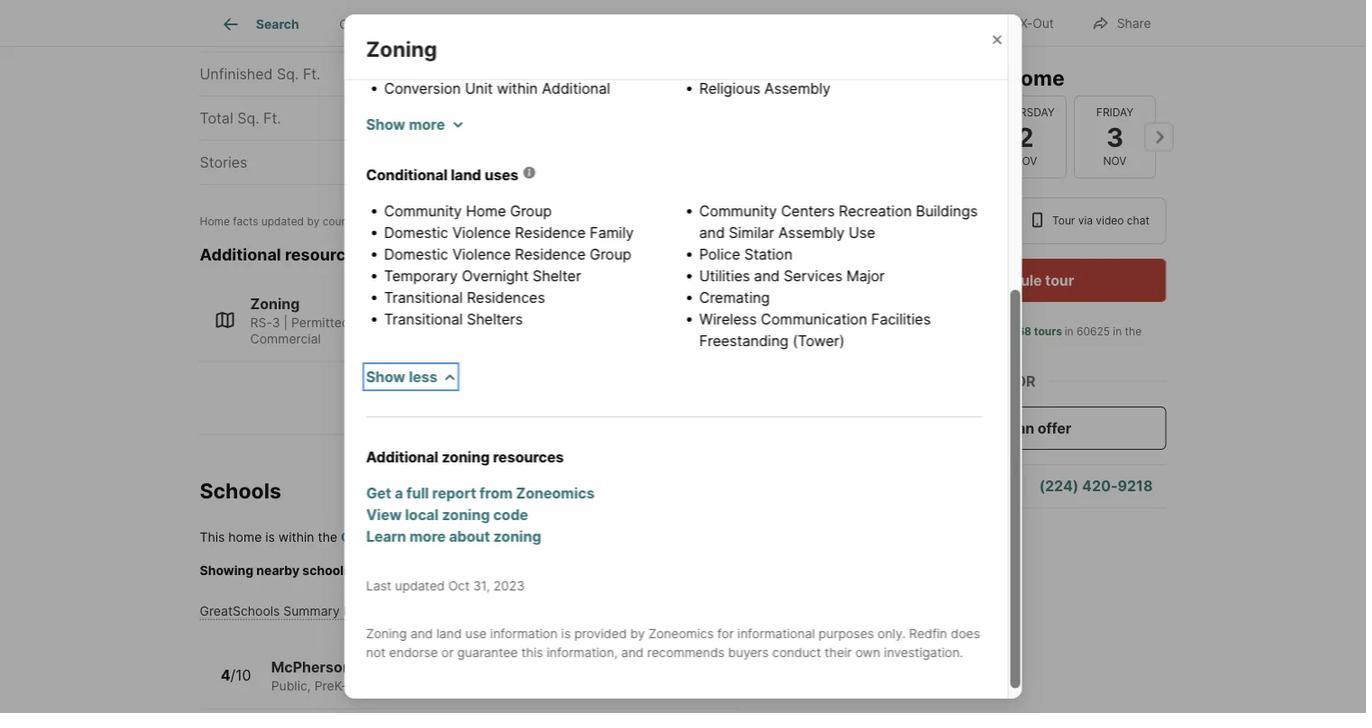 Task type: describe. For each thing, give the bounding box(es) containing it.
0 horizontal spatial the
[[318, 530, 337, 545]]

friday
[[1096, 106, 1133, 119]]

assembly inside community centers recreation buildings and similar assembly use police station utilities and services major cremating wireless communication facilities freestanding (tower)
[[778, 224, 844, 242]]

within inside 'detached house two-flat conversion unit within additional dwelling unit-allowed areas'
[[496, 80, 537, 97]]

tour in person option
[[884, 198, 1016, 244]]

endorse
[[389, 645, 438, 661]]

go tour this home
[[884, 65, 1065, 90]]

home facts updated by county records on jul 15, 2023 .
[[200, 215, 483, 228]]

about
[[449, 528, 490, 546]]

community for and
[[699, 202, 777, 220]]

start an offer
[[979, 419, 1072, 437]]

1 vertical spatial within
[[279, 530, 314, 545]]

2 violence from the top
[[452, 246, 511, 263]]

single-
[[357, 315, 399, 331]]

home inside community home group domestic violence residence family domestic violence residence group temporary overnight shelter transitional residences transitional shelters
[[466, 202, 506, 220]]

0 horizontal spatial uses
[[439, 0, 473, 18]]

dwelling
[[384, 101, 441, 119]]

community centers recreation buildings and similar assembly use police station utilities and services major cremating wireless communication facilities freestanding (tower)
[[699, 202, 977, 350]]

and down the provided
[[621, 645, 643, 661]]

0 horizontal spatial home
[[200, 215, 230, 228]]

show more button
[[366, 114, 463, 136]]

buyers
[[728, 645, 769, 661]]

permitted:
[[291, 315, 353, 331]]

person
[[961, 214, 998, 227]]

1 horizontal spatial uses
[[484, 166, 518, 184]]

tour via video chat option
[[1016, 198, 1167, 244]]

2023 inside zoning dialog
[[493, 578, 524, 594]]

recreation
[[839, 202, 912, 220]]

0 vertical spatial assembly
[[764, 80, 830, 97]]

tour for schedule
[[1045, 271, 1074, 289]]

serves
[[369, 678, 410, 694]]

share button
[[1077, 4, 1167, 41]]

go
[[884, 65, 913, 90]]

0 vertical spatial updated
[[261, 215, 304, 228]]

major
[[846, 267, 885, 285]]

1 violence from the top
[[452, 224, 511, 242]]

use
[[465, 626, 486, 642]]

3 tab from the left
[[695, 3, 785, 46]]

overnight
[[461, 267, 528, 285]]

zoning for zoning
[[366, 36, 437, 61]]

2 vertical spatial zoning
[[493, 528, 541, 546]]

show less
[[366, 368, 437, 386]]

term
[[557, 315, 587, 331]]

this home is within the city of chicago school district 299
[[200, 530, 557, 545]]

ft. for unfinished sq. ft.
[[303, 65, 321, 83]]

zoning for zoning and land use information is provided by zoneomics for informational purposes only. redfin does not endorse or guarantee this information, and recommends buyers conduct their own investigation.
[[366, 626, 407, 642]]

show for show less
[[366, 368, 405, 386]]

summary
[[283, 604, 340, 619]]

and down station
[[754, 267, 779, 285]]

recommends
[[647, 645, 724, 661]]

family
[[589, 224, 633, 242]]

30
[[947, 341, 961, 354]]

rentals,
[[591, 315, 639, 331]]

more inside get a full report from zoneomics view local zoning code learn more about zoning
[[409, 528, 445, 546]]

1 family, from the left
[[399, 315, 441, 331]]

2 horizontal spatial this
[[964, 65, 1003, 90]]

communication
[[761, 311, 867, 328]]

search link
[[220, 14, 299, 35]]

purposes
[[818, 626, 874, 642]]

conversion
[[384, 80, 461, 97]]

religious assembly
[[699, 80, 830, 97]]

— for sq.
[[505, 65, 519, 83]]

sq. for unfinished
[[277, 65, 299, 83]]

2 tab from the left
[[551, 3, 695, 46]]

zoning dialog
[[344, 0, 1022, 713]]

shelters
[[466, 311, 523, 328]]

detached
[[384, 36, 450, 54]]

show for show more
[[366, 116, 405, 133]]

total sq. ft.
[[200, 109, 281, 127]]

this
[[200, 530, 225, 545]]

provided
[[574, 626, 626, 642]]

code
[[493, 506, 528, 524]]

cremating
[[699, 289, 770, 307]]

299
[[533, 530, 557, 545]]

commercial
[[250, 331, 321, 346]]

land inside "zoning and land use information is provided by zoneomics for informational purposes only. redfin does not endorse or guarantee this information, and recommends buyers conduct their own investigation."
[[436, 626, 461, 642]]

on
[[403, 215, 415, 228]]

1 vertical spatial zoning
[[442, 506, 490, 524]]

15,
[[436, 215, 451, 228]]

chat
[[1127, 214, 1150, 227]]

schools
[[200, 478, 281, 504]]

1 transitional from the top
[[384, 289, 462, 307]]

search
[[256, 16, 299, 32]]

additional inside 'detached house two-flat conversion unit within additional dwelling unit-allowed areas'
[[542, 80, 610, 97]]

2 transitional from the top
[[384, 311, 462, 328]]

last
[[366, 578, 391, 594]]

3 inside zoning rs-3 | permitted: single-family, two-family, short-term rentals, commercial
[[272, 315, 280, 331]]

4 /10
[[221, 667, 251, 684]]

tour via video chat
[[1052, 214, 1150, 227]]

1 horizontal spatial in
[[1065, 325, 1074, 338]]

investigation.
[[884, 645, 963, 661]]

1 • from the left
[[358, 678, 365, 694]]

greatschools summary rating link
[[200, 604, 381, 619]]

offer
[[1038, 419, 1072, 437]]

police
[[699, 246, 740, 263]]

start
[[979, 419, 1014, 437]]

or
[[441, 645, 453, 661]]

redfin agents led 68 tours in 60625
[[926, 325, 1110, 338]]

two- inside zoning rs-3 | permitted: single-family, two-family, short-term rentals, commercial
[[444, 315, 475, 331]]

chicago
[[385, 530, 436, 545]]

in the last 30 days
[[926, 325, 1145, 354]]

0 horizontal spatial group
[[510, 202, 551, 220]]

2 family, from the left
[[475, 315, 516, 331]]

total
[[200, 109, 233, 127]]

1 horizontal spatial group
[[589, 246, 631, 263]]

zoning for zoning rs-3 | permitted: single-family, two-family, short-term rentals, commercial
[[250, 295, 300, 313]]

own
[[855, 645, 880, 661]]

0 horizontal spatial by
[[307, 215, 320, 228]]

sq. for total
[[237, 109, 259, 127]]

detached house two-flat conversion unit within additional dwelling unit-allowed areas
[[384, 36, 610, 119]]

records
[[361, 215, 400, 228]]

0 vertical spatial land
[[450, 166, 481, 184]]

0 vertical spatial resources
[[285, 244, 365, 264]]

overview tab
[[319, 3, 416, 46]]

share
[[1117, 16, 1151, 31]]

0 vertical spatial redfin
[[926, 325, 958, 338]]

view
[[366, 506, 401, 524]]

apn
[[537, 153, 567, 171]]

station
[[744, 246, 792, 263]]

conditional
[[366, 166, 447, 184]]

in inside in the last 30 days
[[1113, 325, 1122, 338]]

centers
[[781, 202, 835, 220]]

public,
[[271, 678, 311, 694]]

district
[[484, 530, 530, 545]]

31,
[[473, 578, 490, 594]]

learn
[[366, 528, 406, 546]]

(224) 420-9218 link
[[1039, 477, 1153, 495]]



Task type: locate. For each thing, give the bounding box(es) containing it.
1 domestic from the top
[[384, 224, 448, 242]]

2 vertical spatial zoning
[[366, 626, 407, 642]]

tour left person
[[922, 214, 946, 227]]

home down or
[[439, 678, 472, 694]]

two- down detached
[[384, 58, 419, 76]]

1 horizontal spatial updated
[[395, 578, 444, 594]]

zoning and land use information is provided by zoneomics for informational purposes only. redfin does not endorse or guarantee this information, and recommends buyers conduct their own investigation.
[[366, 626, 980, 661]]

0 vertical spatial show
[[366, 116, 405, 133]]

local
[[405, 506, 438, 524]]

facts
[[233, 215, 258, 228]]

0 horizontal spatial within
[[279, 530, 314, 545]]

0 vertical spatial this
[[964, 65, 1003, 90]]

more down conversion at the top of the page
[[408, 116, 445, 133]]

x-out
[[1020, 16, 1054, 31]]

and up police
[[699, 224, 725, 242]]

tab list containing search
[[200, 0, 799, 46]]

conditional land uses
[[366, 166, 518, 184]]

is up nearby
[[265, 530, 275, 545]]

3 down friday
[[1106, 121, 1123, 153]]

nov for 2
[[1014, 155, 1037, 168]]

stories
[[200, 153, 247, 171]]

1 vertical spatial ft.
[[303, 65, 321, 83]]

nov
[[1014, 155, 1037, 168], [1103, 155, 1126, 168]]

community inside community home group domestic violence residence family domestic violence residence group temporary overnight shelter transitional residences transitional shelters
[[384, 202, 461, 220]]

1 horizontal spatial zoneomics
[[648, 626, 714, 642]]

this down the elementary
[[414, 678, 435, 694]]

0 horizontal spatial community
[[384, 202, 461, 220]]

2 vertical spatial additional
[[366, 449, 438, 466]]

0 vertical spatial zoning
[[441, 449, 489, 466]]

next image
[[1145, 123, 1174, 151]]

ft. down finished sq. ft. on the left of the page
[[303, 65, 321, 83]]

unfinished sq. ft.
[[200, 65, 321, 83]]

ft. for total sq. ft.
[[263, 109, 281, 127]]

zoning inside "element"
[[366, 36, 437, 61]]

1 horizontal spatial home
[[466, 202, 506, 220]]

family, down residences
[[475, 315, 516, 331]]

0 horizontal spatial 3
[[272, 315, 280, 331]]

last
[[926, 341, 944, 354]]

ft.
[[287, 21, 305, 38], [303, 65, 321, 83], [263, 109, 281, 127]]

1 vertical spatial residence
[[515, 246, 585, 263]]

•
[[358, 678, 365, 694], [476, 678, 483, 694]]

0 vertical spatial domestic
[[384, 224, 448, 242]]

elementary
[[355, 659, 436, 676]]

0 horizontal spatial resources
[[285, 244, 365, 264]]

0 horizontal spatial tour
[[922, 214, 946, 227]]

zoneomics inside "zoning and land use information is provided by zoneomics for informational purposes only. redfin does not endorse or guarantee this information, and recommends buyers conduct their own investigation."
[[648, 626, 714, 642]]

ft. for finished sq. ft.
[[287, 21, 305, 38]]

2 school from the top
[[439, 659, 488, 676]]

2 horizontal spatial additional
[[542, 80, 610, 97]]

two-
[[384, 58, 419, 76], [444, 315, 475, 331]]

or
[[1015, 372, 1036, 390]]

greatschools summary rating
[[200, 604, 381, 619]]

—
[[505, 65, 519, 83], [842, 65, 856, 83], [505, 153, 519, 171]]

show down conversion at the top of the page
[[366, 116, 405, 133]]

out
[[1033, 16, 1054, 31]]

nov for 3
[[1103, 155, 1126, 168]]

renovated
[[572, 65, 644, 83]]

1 vertical spatial school
[[439, 659, 488, 676]]

nov inside friday 3 nov
[[1103, 155, 1126, 168]]

0 vertical spatial ft.
[[287, 21, 305, 38]]

0 horizontal spatial zoneomics
[[516, 485, 594, 502]]

0 vertical spatial sq.
[[261, 21, 283, 38]]

the left city
[[318, 530, 337, 545]]

in right 60625
[[1113, 325, 1122, 338]]

finished sq. ft.
[[200, 21, 305, 38]]

— left go
[[842, 65, 856, 83]]

home
[[1008, 65, 1065, 90], [228, 530, 262, 545], [439, 678, 472, 694]]

community down conditional
[[384, 202, 461, 220]]

thursday 2 nov
[[996, 106, 1054, 168]]

0 horizontal spatial is
[[265, 530, 275, 545]]

1 horizontal spatial within
[[496, 80, 537, 97]]

of
[[369, 530, 382, 545]]

group
[[510, 202, 551, 220], [589, 246, 631, 263]]

zoning up about
[[442, 506, 490, 524]]

2 show from the top
[[366, 368, 405, 386]]

tour right go
[[918, 65, 960, 90]]

county
[[323, 215, 358, 228]]

1 vertical spatial domestic
[[384, 246, 448, 263]]

2 horizontal spatial in
[[1113, 325, 1122, 338]]

uses left apn
[[484, 166, 518, 184]]

home right 15,
[[466, 202, 506, 220]]

ft. up unfinished sq. ft.
[[287, 21, 305, 38]]

facilities
[[871, 311, 931, 328]]

is up information,
[[561, 626, 570, 642]]

unit-
[[446, 101, 480, 119]]

unit
[[465, 80, 492, 97]]

— left apn
[[505, 153, 519, 171]]

this down information at the left of page
[[521, 645, 543, 661]]

sq. down search
[[277, 65, 299, 83]]

zoning inside "zoning and land use information is provided by zoneomics for informational purposes only. redfin does not endorse or guarantee this information, and recommends buyers conduct their own investigation."
[[366, 626, 407, 642]]

0 vertical spatial additional
[[542, 80, 610, 97]]

0 vertical spatial zoneomics
[[516, 485, 594, 502]]

zoning
[[441, 449, 489, 466], [442, 506, 490, 524], [493, 528, 541, 546]]

2023
[[454, 215, 480, 228], [493, 578, 524, 594]]

updated left oct
[[395, 578, 444, 594]]

1 residence from the top
[[515, 224, 585, 242]]

the right 60625
[[1125, 325, 1142, 338]]

additional for additional zoning resources
[[366, 449, 438, 466]]

more
[[408, 116, 445, 133], [409, 528, 445, 546]]

1 vertical spatial more
[[409, 528, 445, 546]]

tour for tour in person
[[922, 214, 946, 227]]

is inside "zoning and land use information is provided by zoneomics for informational purposes only. redfin does not endorse or guarantee this information, and recommends buyers conduct their own investigation."
[[561, 626, 570, 642]]

sq. right total
[[237, 109, 259, 127]]

zoning up not
[[366, 626, 407, 642]]

show less button
[[366, 366, 455, 388]]

zoning up |
[[250, 295, 300, 313]]

1 vertical spatial 2023
[[493, 578, 524, 594]]

0 horizontal spatial •
[[358, 678, 365, 694]]

by
[[307, 215, 320, 228], [630, 626, 645, 642]]

1 school from the top
[[439, 530, 481, 545]]

two- inside 'detached house two-flat conversion unit within additional dwelling unit-allowed areas'
[[384, 58, 419, 76]]

community for violence
[[384, 202, 461, 220]]

land up or
[[436, 626, 461, 642]]

of-
[[511, 0, 532, 18]]

2 domestic from the top
[[384, 246, 448, 263]]

1 horizontal spatial by
[[630, 626, 645, 642]]

1 vertical spatial transitional
[[384, 311, 462, 328]]

violence up overnight
[[452, 246, 511, 263]]

prek-
[[314, 678, 347, 694]]

zoning up report at the left of the page
[[441, 449, 489, 466]]

redfin up 'last'
[[926, 325, 958, 338]]

zoning inside zoning rs-3 | permitted: single-family, two-family, short-term rentals, commercial
[[250, 295, 300, 313]]

greatschools
[[200, 604, 280, 619]]

ft. down unfinished sq. ft.
[[263, 109, 281, 127]]

redfin up "investigation."
[[909, 626, 947, 642]]

0 vertical spatial 2023
[[454, 215, 480, 228]]

1 horizontal spatial this
[[521, 645, 543, 661]]

1 horizontal spatial two-
[[444, 315, 475, 331]]

only.
[[877, 626, 905, 642]]

tour for tour via video chat
[[1052, 214, 1075, 227]]

0 horizontal spatial this
[[414, 678, 435, 694]]

school down the use
[[439, 659, 488, 676]]

city of chicago school district 299 link
[[341, 530, 557, 545]]

within up showing nearby schools.
[[279, 530, 314, 545]]

the inside in the last 30 days
[[1125, 325, 1142, 338]]

school down report at the left of the page
[[439, 530, 481, 545]]

tab
[[416, 3, 551, 46], [551, 3, 695, 46], [695, 3, 785, 46]]

— for renovated
[[842, 65, 856, 83]]

in left person
[[949, 214, 958, 227]]

more inside dropdown button
[[408, 116, 445, 133]]

home inside mcpherson elementary school public, prek-8 • serves this home • 0.3mi
[[439, 678, 472, 694]]

1 vertical spatial violence
[[452, 246, 511, 263]]

(tower)
[[792, 332, 844, 350]]

land up .
[[450, 166, 481, 184]]

1 show from the top
[[366, 116, 405, 133]]

year renovated
[[537, 65, 644, 83]]

tour for go
[[918, 65, 960, 90]]

tour right schedule
[[1045, 271, 1074, 289]]

zoning down the code
[[493, 528, 541, 546]]

school
[[439, 530, 481, 545], [439, 659, 488, 676]]

1 vertical spatial updated
[[395, 578, 444, 594]]

residence
[[515, 224, 585, 242], [515, 246, 585, 263]]

nov inside the thursday 2 nov
[[1014, 155, 1037, 168]]

2 vertical spatial this
[[414, 678, 435, 694]]

2 residence from the top
[[515, 246, 585, 263]]

in
[[949, 214, 958, 227], [1065, 325, 1074, 338], [1113, 325, 1122, 338]]

video
[[1096, 214, 1124, 227]]

updated inside zoning dialog
[[395, 578, 444, 594]]

1 tab from the left
[[416, 3, 551, 46]]

tours
[[1034, 325, 1062, 338]]

report
[[432, 485, 476, 502]]

community up similar
[[699, 202, 777, 220]]

informational
[[737, 626, 815, 642]]

3 inside friday 3 nov
[[1106, 121, 1123, 153]]

more down local
[[409, 528, 445, 546]]

assembly down centers
[[778, 224, 844, 242]]

show left less
[[366, 368, 405, 386]]

get
[[366, 485, 391, 502]]

schedule tour button
[[884, 259, 1167, 302]]

within up allowed
[[496, 80, 537, 97]]

1 horizontal spatial community
[[699, 202, 777, 220]]

temporary
[[384, 267, 457, 285]]

updated
[[261, 215, 304, 228], [395, 578, 444, 594]]

residences
[[466, 289, 545, 307]]

1 vertical spatial two-
[[444, 315, 475, 331]]

1 vertical spatial home
[[228, 530, 262, 545]]

0 horizontal spatial 2023
[[454, 215, 480, 228]]

by right the provided
[[630, 626, 645, 642]]

— right unit
[[505, 65, 519, 83]]

4
[[221, 667, 230, 684]]

0 vertical spatial is
[[265, 530, 275, 545]]

does
[[951, 626, 980, 642]]

this inside "zoning and land use information is provided by zoneomics for informational purposes only. redfin does not endorse or guarantee this information, and recommends buyers conduct their own investigation."
[[521, 645, 543, 661]]

1 horizontal spatial •
[[476, 678, 483, 694]]

nov down 2
[[1014, 155, 1037, 168]]

updated up additional resources
[[261, 215, 304, 228]]

1 horizontal spatial the
[[1125, 325, 1142, 338]]

0 vertical spatial violence
[[452, 224, 511, 242]]

tour left via
[[1052, 214, 1075, 227]]

1 horizontal spatial is
[[561, 626, 570, 642]]

in inside option
[[949, 214, 958, 227]]

0 vertical spatial school
[[439, 530, 481, 545]]

1 nov from the left
[[1014, 155, 1037, 168]]

/10
[[230, 667, 251, 684]]

1 vertical spatial the
[[318, 530, 337, 545]]

additional zoning resources
[[366, 449, 563, 466]]

two- down residences
[[444, 315, 475, 331]]

resources up the from
[[493, 449, 563, 466]]

1 vertical spatial by
[[630, 626, 645, 642]]

less
[[408, 368, 437, 386]]

additional up a
[[366, 449, 438, 466]]

nov down friday
[[1103, 155, 1126, 168]]

house
[[454, 36, 498, 54]]

schedule
[[977, 271, 1042, 289]]

resources down county
[[285, 244, 365, 264]]

by left county
[[307, 215, 320, 228]]

0 horizontal spatial nov
[[1014, 155, 1037, 168]]

1 vertical spatial is
[[561, 626, 570, 642]]

violence right 15,
[[452, 224, 511, 242]]

0 horizontal spatial family,
[[399, 315, 441, 331]]

family, down "temporary" on the left top of the page
[[399, 315, 441, 331]]

• right 8
[[358, 678, 365, 694]]

zoning rs-3 | permitted: single-family, two-family, short-term rentals, commercial
[[250, 295, 639, 346]]

shelter
[[532, 267, 581, 285]]

start an offer button
[[884, 407, 1167, 450]]

information
[[490, 626, 557, 642]]

assembly right religious
[[764, 80, 830, 97]]

redfin
[[926, 325, 958, 338], [909, 626, 947, 642]]

3 left |
[[272, 315, 280, 331]]

2 nov from the left
[[1103, 155, 1126, 168]]

2
[[1017, 121, 1034, 153]]

community
[[384, 202, 461, 220], [699, 202, 777, 220]]

family,
[[399, 315, 441, 331], [475, 315, 516, 331]]

2 vertical spatial sq.
[[237, 109, 259, 127]]

zoneomics up recommends
[[648, 626, 714, 642]]

group down family on the left
[[589, 246, 631, 263]]

uses
[[439, 0, 473, 18], [484, 166, 518, 184]]

(224)
[[1039, 477, 1079, 495]]

0 horizontal spatial tour
[[918, 65, 960, 90]]

1 vertical spatial group
[[589, 246, 631, 263]]

additional for additional resources
[[200, 244, 281, 264]]

1 vertical spatial additional
[[200, 244, 281, 264]]

in right tours
[[1065, 325, 1074, 338]]

0 vertical spatial more
[[408, 116, 445, 133]]

oct
[[448, 578, 469, 594]]

nearby
[[256, 563, 300, 578]]

list box containing tour in person
[[884, 198, 1167, 244]]

1 vertical spatial land
[[436, 626, 461, 642]]

home up thursday
[[1008, 65, 1065, 90]]

additional down 'facts'
[[200, 244, 281, 264]]

2 vertical spatial home
[[439, 678, 472, 694]]

zoning element
[[366, 14, 459, 62]]

1 horizontal spatial tour
[[1045, 271, 1074, 289]]

0 horizontal spatial home
[[228, 530, 262, 545]]

0 horizontal spatial additional
[[200, 244, 281, 264]]

tab list
[[200, 0, 799, 46]]

2 community from the left
[[699, 202, 777, 220]]

finished
[[200, 21, 257, 38]]

• left 0.3mi
[[476, 678, 483, 694]]

x-out button
[[979, 4, 1069, 41]]

zoneomics up 299 at the bottom of page
[[516, 485, 594, 502]]

0 vertical spatial residence
[[515, 224, 585, 242]]

wireless
[[699, 311, 757, 328]]

school inside mcpherson elementary school public, prek-8 • serves this home • 0.3mi
[[439, 659, 488, 676]]

1 tour from the left
[[922, 214, 946, 227]]

redfin inside "zoning and land use information is provided by zoneomics for informational purposes only. redfin does not endorse or guarantee this information, and recommends buyers conduct their own investigation."
[[909, 626, 947, 642]]

1 vertical spatial redfin
[[909, 626, 947, 642]]

1 horizontal spatial home
[[439, 678, 472, 694]]

this inside mcpherson elementary school public, prek-8 • serves this home • 0.3mi
[[414, 678, 435, 694]]

zoning down permitted
[[366, 36, 437, 61]]

1 vertical spatial show
[[366, 368, 405, 386]]

tour
[[918, 65, 960, 90], [1045, 271, 1074, 289]]

0 horizontal spatial updated
[[261, 215, 304, 228]]

0 vertical spatial the
[[1125, 325, 1142, 338]]

2 • from the left
[[476, 678, 483, 694]]

2 vertical spatial ft.
[[263, 109, 281, 127]]

flat
[[419, 58, 444, 76]]

1 horizontal spatial resources
[[493, 449, 563, 466]]

0 vertical spatial 3
[[1106, 121, 1123, 153]]

0 horizontal spatial two-
[[384, 58, 419, 76]]

tour in person
[[922, 214, 998, 227]]

1 horizontal spatial additional
[[366, 449, 438, 466]]

group right .
[[510, 202, 551, 220]]

overview
[[339, 16, 396, 32]]

None button
[[895, 94, 977, 179], [984, 95, 1066, 179], [1074, 95, 1156, 179], [895, 94, 977, 179], [984, 95, 1066, 179], [1074, 95, 1156, 179]]

resources inside zoning dialog
[[493, 449, 563, 466]]

by inside "zoning and land use information is provided by zoneomics for informational purposes only. redfin does not endorse or guarantee this information, and recommends buyers conduct their own investigation."
[[630, 626, 645, 642]]

2 tour from the left
[[1052, 214, 1075, 227]]

("as-
[[476, 0, 511, 18]]

0 vertical spatial group
[[510, 202, 551, 220]]

list box
[[884, 198, 1167, 244]]

1 vertical spatial sq.
[[277, 65, 299, 83]]

1 vertical spatial resources
[[493, 449, 563, 466]]

1 community from the left
[[384, 202, 461, 220]]

sq. right finished
[[261, 21, 283, 38]]

zoneomics inside get a full report from zoneomics view local zoning code learn more about zoning
[[516, 485, 594, 502]]

tour inside button
[[1045, 271, 1074, 289]]

this up thursday
[[964, 65, 1003, 90]]

home left 'facts'
[[200, 215, 230, 228]]

1 vertical spatial this
[[521, 645, 543, 661]]

1 vertical spatial tour
[[1045, 271, 1074, 289]]

2023 right "31,"
[[493, 578, 524, 594]]

view local zoning code link
[[366, 504, 982, 526]]

0 vertical spatial zoning
[[366, 36, 437, 61]]

|
[[284, 315, 288, 331]]

0 vertical spatial two-
[[384, 58, 419, 76]]

0 vertical spatial uses
[[439, 0, 473, 18]]

0 vertical spatial home
[[1008, 65, 1065, 90]]

2023 right 15,
[[454, 215, 480, 228]]

additional up the areas
[[542, 80, 610, 97]]

and up endorse
[[410, 626, 433, 642]]

learn more about zoning link
[[366, 526, 982, 548]]

1 vertical spatial zoneomics
[[648, 626, 714, 642]]

2 horizontal spatial home
[[1008, 65, 1065, 90]]

community inside community centers recreation buildings and similar assembly use police station utilities and services major cremating wireless communication facilities freestanding (tower)
[[699, 202, 777, 220]]

3
[[1106, 121, 1123, 153], [272, 315, 280, 331]]

showing
[[200, 563, 254, 578]]

1 vertical spatial assembly
[[778, 224, 844, 242]]

420-
[[1082, 477, 1118, 495]]

uses left ("as- on the top left of page
[[439, 0, 473, 18]]

home right this
[[228, 530, 262, 545]]

sq. for finished
[[261, 21, 283, 38]]



Task type: vqa. For each thing, say whether or not it's contained in the screenshot.
31 units
no



